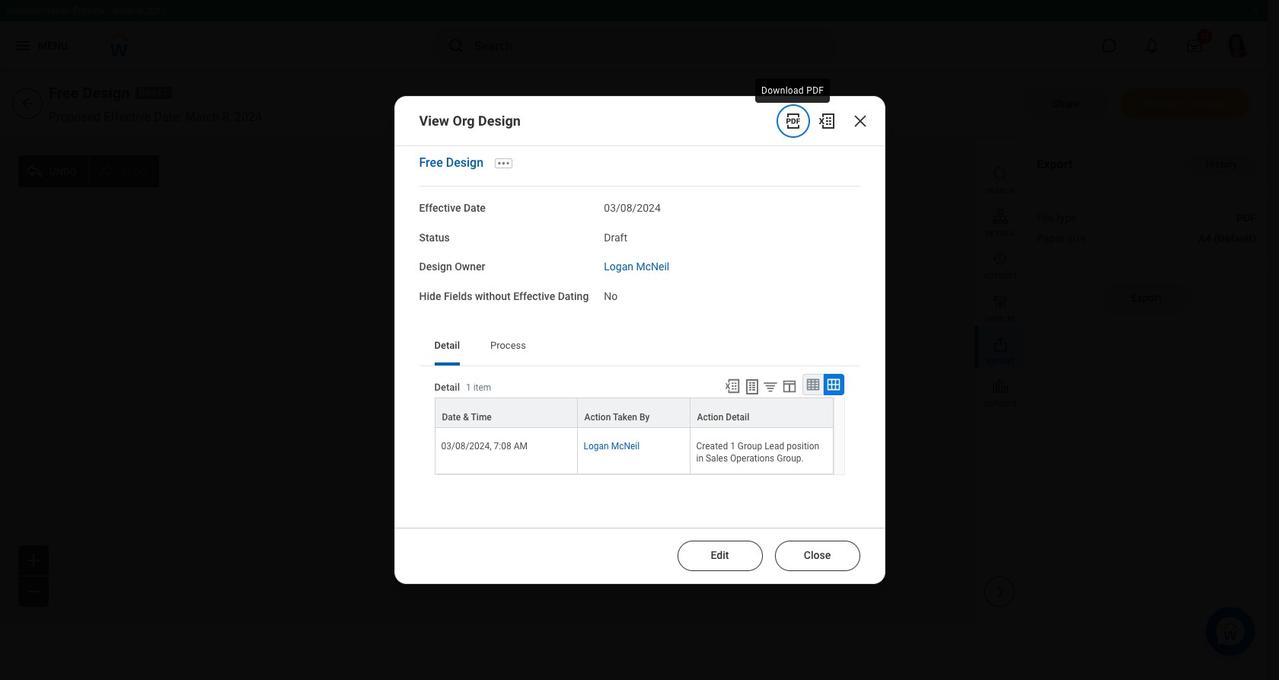 Task type: describe. For each thing, give the bounding box(es) containing it.
menu containing search
[[975, 137, 1024, 411]]

free design for view org design dialog
[[419, 156, 484, 170]]

inbox large image
[[1187, 38, 1203, 53]]

5
[[660, 249, 665, 257]]

confirm
[[497, 280, 546, 296]]

0 vertical spatial effective
[[104, 110, 151, 124]]

export inside menu
[[986, 357, 1015, 366]]

history button
[[1187, 155, 1257, 174]]

dating
[[558, 290, 589, 302]]

proposed effective date: march 8, 2024
[[49, 110, 262, 124]]

adeptai_dpt1
[[113, 5, 166, 16]]

export button
[[1104, 283, 1190, 313]]

effective date
[[419, 202, 486, 214]]

no for no exports found.
[[497, 341, 510, 353]]

export to excel image
[[725, 378, 741, 394]]

2 horizontal spatial effective
[[513, 290, 555, 302]]

03/08/2024
[[604, 202, 661, 214]]

review changes
[[1146, 97, 1225, 109]]

0 horizontal spatial sales
[[564, 208, 583, 216]]

process
[[490, 339, 526, 351]]

download pdf tooltip
[[752, 75, 833, 106]]

san
[[579, 226, 592, 234]]

owner
[[455, 261, 485, 273]]

2024
[[235, 110, 262, 124]]

row containing 03/08/2024, 7:08 am
[[434, 428, 834, 474]]

undo l image
[[25, 162, 43, 180]]

03/08/2024, 7:08 am
[[441, 441, 528, 452]]

detail for detail 1 item
[[434, 382, 460, 393]]

implementation preview -   adeptai_dpt1 banner
[[0, 0, 1268, 70]]

confirm dialog
[[471, 264, 808, 416]]

display
[[986, 315, 1016, 323]]

free design for "free design" dialog
[[497, 303, 561, 318]]

0 vertical spatial free design
[[49, 84, 130, 102]]

no exports found.
[[497, 341, 584, 353]]

fields
[[444, 290, 472, 302]]

(default)
[[1214, 232, 1257, 244]]

1 for detail
[[466, 382, 471, 393]]

mcneil for the top the logan mcneil link
[[636, 261, 670, 273]]

changes
[[1183, 97, 1225, 109]]

share
[[1052, 97, 1080, 109]]

type
[[1057, 212, 1077, 224]]

francisco
[[594, 226, 627, 234]]

status
[[419, 231, 450, 243]]

action for action taken by
[[585, 412, 611, 423]]

action detail
[[697, 412, 750, 423]]

action detail button
[[690, 398, 833, 427]]

download pdf
[[762, 85, 824, 96]]

contact card matrix manager image
[[631, 245, 647, 261]]

found.
[[552, 341, 584, 353]]

minus image
[[24, 583, 43, 601]]

redo button
[[90, 155, 159, 187]]

7:08
[[494, 441, 512, 452]]

search image
[[447, 37, 465, 55]]

reports
[[984, 400, 1017, 408]]

edit
[[711, 549, 729, 561]]

1 vertical spatial pdf
[[1237, 212, 1257, 224]]

pdf image
[[784, 112, 802, 130]]

date & time
[[442, 412, 492, 423]]

plus image
[[24, 551, 43, 570]]

date & time button
[[435, 398, 577, 427]]

share button
[[1024, 88, 1109, 119]]

review changes button
[[1121, 88, 1250, 119]]

operations inside created 1 group lead position in sales operations group.
[[730, 453, 775, 464]]

excel image
[[818, 112, 836, 130]]

group for 1
[[738, 441, 762, 452]]

item
[[473, 382, 492, 393]]

undo
[[50, 166, 76, 177]]

1 horizontal spatial export
[[1037, 157, 1073, 172]]

logan mcneil for the bottom the logan mcneil link
[[584, 441, 640, 452]]

detail inside popup button
[[726, 412, 750, 423]]

logan for the top the logan mcneil link
[[604, 261, 634, 273]]

status element
[[604, 222, 628, 245]]

design down org
[[446, 156, 484, 170]]

free design dialog
[[471, 243, 808, 437]]

view
[[419, 113, 449, 129]]

action for action detail
[[697, 412, 724, 423]]

0 vertical spatial logan mcneil link
[[604, 258, 670, 273]]

paper size
[[1037, 232, 1087, 244]]

design down status
[[419, 261, 452, 273]]

download
[[762, 85, 804, 96]]

close
[[804, 549, 831, 561]]

free design link for view org design dialog
[[419, 156, 484, 170]]

review
[[1146, 97, 1180, 109]]

undo r image
[[97, 162, 115, 180]]

time
[[471, 412, 492, 423]]

hide
[[419, 290, 441, 302]]

created 1 group lead position in sales operations group.
[[696, 441, 822, 464]]

mcneil for the bottom the logan mcneil link
[[611, 441, 640, 452]]

a4
[[1199, 232, 1212, 244]]

design up proposed
[[83, 84, 130, 102]]



Task type: vqa. For each thing, say whether or not it's contained in the screenshot.
search box on the top of the page
no



Task type: locate. For each thing, give the bounding box(es) containing it.
free design link inside dialog
[[497, 303, 561, 318]]

exports
[[513, 341, 549, 353]]

am
[[514, 441, 528, 452]]

logan mcneil
[[604, 261, 670, 273], [584, 441, 640, 452]]

effective up status
[[419, 202, 461, 214]]

design down confirm
[[523, 303, 561, 318]]

0 vertical spatial group
[[623, 208, 644, 216]]

0 vertical spatial operations
[[584, 208, 622, 216]]

notifications large image
[[1145, 38, 1160, 53]]

effective left date:
[[104, 110, 151, 124]]

action taken by button
[[578, 398, 690, 427]]

effective
[[104, 110, 151, 124], [419, 202, 461, 214], [513, 290, 555, 302]]

&
[[463, 412, 469, 423]]

logan mcneil for the top the logan mcneil link
[[604, 261, 670, 273]]

0 horizontal spatial free design
[[49, 84, 130, 102]]

1 horizontal spatial free
[[419, 156, 443, 170]]

2 vertical spatial detail
[[726, 412, 750, 423]]

free design link down confirm
[[497, 303, 561, 318]]

1 horizontal spatial sales
[[706, 453, 728, 464]]

mcneil
[[636, 261, 670, 273], [611, 441, 640, 452]]

0 vertical spatial no
[[604, 290, 618, 302]]

free design down confirm
[[497, 303, 561, 318]]

0 horizontal spatial export
[[986, 357, 1015, 366]]

profile logan mcneil element
[[1216, 29, 1259, 62]]

0 vertical spatial date
[[464, 202, 486, 214]]

no left exports
[[497, 341, 510, 353]]

effective date element
[[604, 193, 661, 215]]

org
[[453, 113, 475, 129]]

1 action from the left
[[585, 412, 611, 423]]

detail 1 item
[[434, 382, 492, 393]]

logan up hide fields without effective dating 'element' on the left
[[604, 261, 634, 273]]

no
[[604, 290, 618, 302], [497, 341, 510, 353]]

0 vertical spatial logan
[[604, 261, 634, 273]]

toolbar inside view org design dialog
[[718, 374, 845, 397]]

logan mcneil down action taken by
[[584, 441, 640, 452]]

0 vertical spatial pdf
[[807, 85, 824, 96]]

0 horizontal spatial date
[[442, 412, 461, 423]]

free down "view"
[[419, 156, 443, 170]]

detail up detail 1 item
[[434, 339, 460, 351]]

select to filter grid data image
[[763, 378, 779, 394]]

0 horizontal spatial free design link
[[419, 156, 484, 170]]

1 horizontal spatial pdf
[[1237, 212, 1257, 224]]

operations down lead
[[730, 453, 775, 464]]

created
[[696, 441, 728, 452]]

1 right created
[[730, 441, 736, 452]]

1 vertical spatial effective
[[419, 202, 461, 214]]

0 vertical spatial export
[[1037, 157, 1073, 172]]

free
[[49, 84, 79, 102], [419, 156, 443, 170], [497, 303, 520, 318]]

2 action from the left
[[697, 412, 724, 423]]

1 vertical spatial detail
[[434, 382, 460, 393]]

detail left item
[[434, 382, 460, 393]]

taken
[[613, 412, 637, 423]]

group
[[623, 208, 644, 216], [738, 441, 762, 452]]

2 vertical spatial free
[[497, 303, 520, 318]]

0 horizontal spatial pdf
[[807, 85, 824, 96]]

operations
[[584, 208, 622, 216], [730, 453, 775, 464]]

menu
[[975, 137, 1024, 411]]

0 vertical spatial draft
[[139, 88, 169, 99]]

logan mcneil inside row
[[584, 441, 640, 452]]

logan mcneil down caret up icon
[[604, 261, 670, 273]]

2 vertical spatial free design
[[497, 303, 561, 318]]

2 vertical spatial export
[[986, 357, 1015, 366]]

row
[[434, 397, 834, 428], [434, 428, 834, 474]]

0 vertical spatial sales
[[564, 208, 583, 216]]

free design inside dialog
[[497, 303, 561, 318]]

1 vertical spatial no
[[497, 341, 510, 353]]

pdf up excel image
[[807, 85, 824, 96]]

1 vertical spatial free design
[[419, 156, 484, 170]]

free for "free design" dialog
[[497, 303, 520, 318]]

x image
[[851, 112, 869, 130]]

file type
[[1037, 212, 1077, 224]]

pdf inside tooltip
[[807, 85, 824, 96]]

2 horizontal spatial free design
[[497, 303, 561, 318]]

activity
[[984, 272, 1017, 280]]

expand table image
[[827, 377, 842, 392]]

1 horizontal spatial draft
[[604, 231, 628, 243]]

arrow left image
[[20, 96, 35, 111]]

action
[[585, 412, 611, 423], [697, 412, 724, 423]]

1 horizontal spatial action
[[697, 412, 724, 423]]

1 for created
[[730, 441, 736, 452]]

free design link inside view org design dialog
[[419, 156, 484, 170]]

1 horizontal spatial 1
[[730, 441, 736, 452]]

design right org
[[478, 113, 521, 129]]

date
[[464, 202, 486, 214], [442, 412, 461, 423]]

action taken by
[[585, 412, 650, 423]]

group for operations
[[623, 208, 644, 216]]

1 horizontal spatial free design
[[419, 156, 484, 170]]

free design link for "free design" dialog
[[497, 303, 561, 318]]

0 horizontal spatial action
[[585, 412, 611, 423]]

detail inside tab list
[[434, 339, 460, 351]]

search
[[986, 187, 1015, 195]]

action up created
[[697, 412, 724, 423]]

row containing date & time
[[434, 397, 834, 428]]

1 horizontal spatial date
[[464, 202, 486, 214]]

sales down created
[[706, 453, 728, 464]]

no inside view org design dialog
[[604, 290, 618, 302]]

1 vertical spatial group
[[738, 441, 762, 452]]

1 left item
[[466, 382, 471, 393]]

action inside action detail popup button
[[697, 412, 724, 423]]

0 vertical spatial 1
[[466, 382, 471, 393]]

free down hide fields without effective dating
[[497, 303, 520, 318]]

0 horizontal spatial draft
[[139, 88, 169, 99]]

0 vertical spatial free
[[49, 84, 79, 102]]

redo
[[121, 166, 146, 177]]

0 vertical spatial free design link
[[419, 156, 484, 170]]

caret up image
[[648, 247, 660, 259]]

2 horizontal spatial free
[[497, 303, 520, 318]]

logan inside row
[[584, 441, 609, 452]]

view org design
[[419, 113, 521, 129]]

draft up the "proposed effective date: march 8, 2024"
[[139, 88, 169, 99]]

2 row from the top
[[434, 428, 834, 474]]

a4 (default)
[[1199, 232, 1257, 244]]

free design
[[49, 84, 130, 102], [419, 156, 484, 170], [497, 303, 561, 318]]

paper
[[1037, 232, 1065, 244]]

draft
[[139, 88, 169, 99], [604, 231, 628, 243]]

details
[[986, 229, 1016, 238]]

1 vertical spatial free
[[419, 156, 443, 170]]

date inside popup button
[[442, 412, 461, 423]]

sales operations group
[[564, 208, 644, 216]]

tab list
[[419, 329, 860, 365]]

click to view/edit grid preferences image
[[782, 378, 798, 394]]

1 vertical spatial draft
[[604, 231, 628, 243]]

implementation
[[6, 5, 71, 16]]

lead
[[765, 441, 785, 452]]

toolbar
[[718, 374, 845, 397]]

0 horizontal spatial no
[[497, 341, 510, 353]]

proposed
[[49, 110, 101, 124]]

sales inside created 1 group lead position in sales operations group.
[[706, 453, 728, 464]]

march
[[185, 110, 219, 124]]

group up status element on the top left of the page
[[623, 208, 644, 216]]

table image
[[806, 377, 821, 392]]

san francisco
[[579, 226, 627, 234]]

operations up "san francisco"
[[584, 208, 622, 216]]

by
[[640, 412, 650, 423]]

1 horizontal spatial no
[[604, 290, 618, 302]]

logan mcneil link
[[604, 258, 670, 273], [584, 438, 640, 452]]

logan down action taken by
[[584, 441, 609, 452]]

free design inside view org design dialog
[[419, 156, 484, 170]]

action inside action taken by popup button
[[585, 412, 611, 423]]

chevron right image
[[992, 584, 1007, 599]]

1
[[466, 382, 471, 393], [730, 441, 736, 452]]

group left lead
[[738, 441, 762, 452]]

logan
[[604, 261, 634, 273], [584, 441, 609, 452]]

date up the owner
[[464, 202, 486, 214]]

group inside created 1 group lead position in sales operations group.
[[738, 441, 762, 452]]

logan mcneil link down action taken by
[[584, 438, 640, 452]]

logan for the bottom the logan mcneil link
[[584, 441, 609, 452]]

no inside "free design" dialog
[[497, 341, 510, 353]]

detail for detail
[[434, 339, 460, 351]]

action left taken
[[585, 412, 611, 423]]

pdf
[[807, 85, 824, 96], [1237, 212, 1257, 224]]

03/08/2024,
[[441, 441, 492, 452]]

close button
[[775, 541, 860, 571]]

detail down export to excel "image"
[[726, 412, 750, 423]]

free design link
[[419, 156, 484, 170], [497, 303, 561, 318]]

1 row from the top
[[434, 397, 834, 428]]

tab list inside view org design dialog
[[419, 329, 860, 365]]

1 vertical spatial mcneil
[[611, 441, 640, 452]]

1 inside created 1 group lead position in sales operations group.
[[730, 441, 736, 452]]

undo button
[[18, 155, 89, 187]]

without
[[475, 290, 511, 302]]

tab list containing detail
[[419, 329, 860, 365]]

1 vertical spatial logan mcneil
[[584, 441, 640, 452]]

in
[[696, 453, 704, 464]]

draft down the sales operations group
[[604, 231, 628, 243]]

no right dating
[[604, 290, 618, 302]]

0 horizontal spatial free
[[49, 84, 79, 102]]

no for no
[[604, 290, 618, 302]]

free inside dialog
[[497, 303, 520, 318]]

group.
[[777, 453, 804, 464]]

date left &
[[442, 412, 461, 423]]

logan mcneil link down 5 at the right
[[604, 258, 670, 273]]

design owner
[[419, 261, 485, 273]]

1 vertical spatial sales
[[706, 453, 728, 464]]

8,
[[222, 110, 232, 124]]

history
[[1206, 159, 1238, 170]]

close environment banner image
[[1251, 5, 1260, 14]]

1 inside detail 1 item
[[466, 382, 471, 393]]

1 vertical spatial logan mcneil link
[[584, 438, 640, 452]]

export to worksheets image
[[744, 378, 762, 396]]

hide fields without effective dating
[[419, 290, 589, 302]]

free for view org design dialog
[[419, 156, 443, 170]]

size
[[1068, 232, 1087, 244]]

export inside button
[[1131, 292, 1162, 304]]

0 vertical spatial mcneil
[[636, 261, 670, 273]]

view org design dialog
[[394, 96, 885, 584]]

0 horizontal spatial operations
[[584, 208, 622, 216]]

preview
[[73, 5, 105, 16]]

mcneil down taken
[[611, 441, 640, 452]]

2 horizontal spatial export
[[1131, 292, 1162, 304]]

0 vertical spatial logan mcneil
[[604, 261, 670, 273]]

design
[[83, 84, 130, 102], [478, 113, 521, 129], [446, 156, 484, 170], [419, 261, 452, 273], [523, 303, 561, 318]]

sales up san
[[564, 208, 583, 216]]

1 horizontal spatial effective
[[419, 202, 461, 214]]

file
[[1037, 212, 1054, 224]]

position
[[787, 441, 820, 452]]

date:
[[154, 110, 182, 124]]

hide fields without effective dating element
[[604, 281, 618, 304]]

detail
[[434, 339, 460, 351], [434, 382, 460, 393], [726, 412, 750, 423]]

free up proposed
[[49, 84, 79, 102]]

pdf up the (default) at the right
[[1237, 212, 1257, 224]]

0 vertical spatial detail
[[434, 339, 460, 351]]

1 vertical spatial operations
[[730, 453, 775, 464]]

1 vertical spatial free design link
[[497, 303, 561, 318]]

implementation preview -   adeptai_dpt1
[[6, 5, 166, 16]]

free design down org
[[419, 156, 484, 170]]

mcneil down caret up icon
[[636, 261, 670, 273]]

0 horizontal spatial group
[[623, 208, 644, 216]]

draft inside view org design dialog
[[604, 231, 628, 243]]

1 horizontal spatial operations
[[730, 453, 775, 464]]

edit button
[[677, 541, 763, 571]]

0 horizontal spatial 1
[[466, 382, 471, 393]]

1 vertical spatial date
[[442, 412, 461, 423]]

mcneil inside row
[[611, 441, 640, 452]]

1 horizontal spatial free design link
[[497, 303, 561, 318]]

effective left dating
[[513, 290, 555, 302]]

2 vertical spatial effective
[[513, 290, 555, 302]]

1 vertical spatial 1
[[730, 441, 736, 452]]

1 vertical spatial logan
[[584, 441, 609, 452]]

-
[[108, 5, 111, 16]]

free inside view org design dialog
[[419, 156, 443, 170]]

1 vertical spatial export
[[1131, 292, 1162, 304]]

0 horizontal spatial effective
[[104, 110, 151, 124]]

free design link down org
[[419, 156, 484, 170]]

1 horizontal spatial group
[[738, 441, 762, 452]]

free design up proposed
[[49, 84, 130, 102]]



